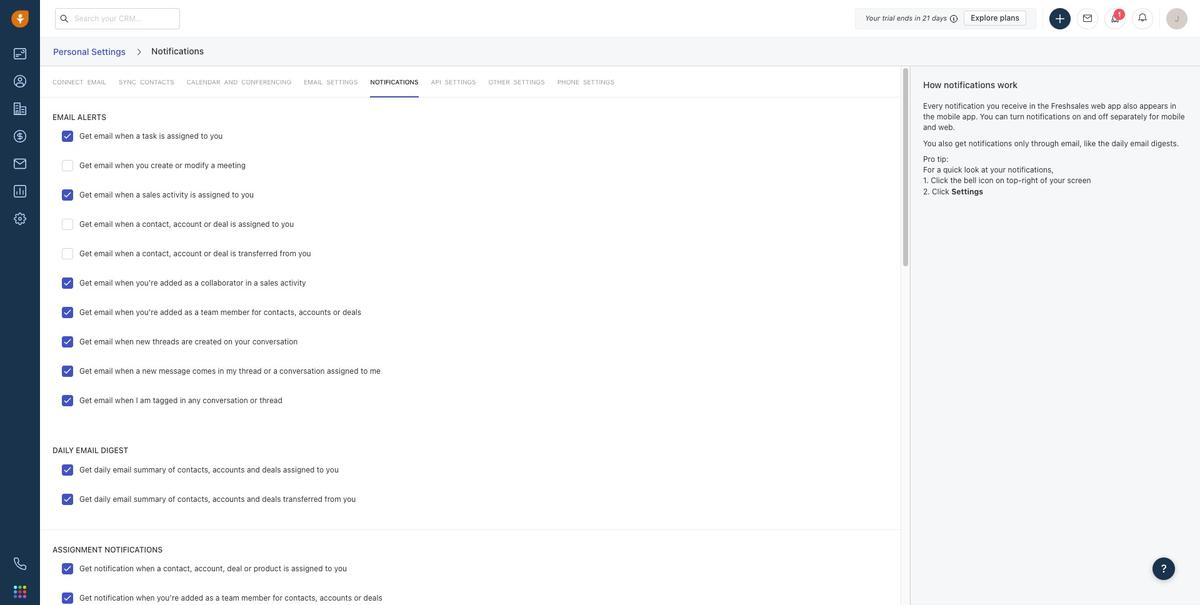 Task type: describe. For each thing, give the bounding box(es) containing it.
0 horizontal spatial notifications
[[151, 46, 204, 56]]

get notification when you're added as a team member for contacts, accounts or deals
[[79, 593, 382, 603]]

email settings
[[304, 78, 358, 86]]

also inside every notification you receive in the freshsales web app also appears in the mobile app. you can turn notifications on and off separately for mobile and web.
[[1123, 101, 1138, 110]]

deal for assigned
[[213, 220, 228, 229]]

phone image
[[14, 558, 26, 570]]

email,
[[1061, 138, 1082, 148]]

plans
[[1000, 13, 1020, 23]]

connect email link
[[53, 66, 106, 98]]

daily for get daily email summary of contacts, accounts and deals assigned to you
[[94, 465, 111, 474]]

0 vertical spatial conversation
[[252, 337, 298, 347]]

calendar and conferencing
[[187, 78, 291, 86]]

for for get email when you're added as a team member for contacts, accounts or deals
[[252, 308, 262, 317]]

contact, for get notification when a contact, account, deal or product is assigned to you
[[163, 564, 192, 573]]

right
[[1022, 176, 1038, 185]]

get email when you create or modify a meeting
[[79, 161, 246, 170]]

calendar
[[187, 78, 220, 86]]

contacts
[[140, 78, 174, 86]]

explore plans link
[[964, 11, 1026, 26]]

when for get email when you create or modify a meeting
[[115, 161, 134, 170]]

0 vertical spatial your
[[990, 165, 1006, 175]]

a right collaborator
[[254, 278, 258, 288]]

and down get daily email summary of contacts, accounts and deals assigned to you
[[247, 494, 260, 504]]

top-
[[1007, 176, 1022, 185]]

0 vertical spatial daily
[[1112, 138, 1128, 148]]

get notification when a contact, account, deal or product is assigned to you
[[79, 564, 347, 573]]

is up collaborator
[[230, 249, 236, 258]]

21
[[923, 14, 930, 22]]

0 vertical spatial new
[[136, 337, 150, 347]]

when for get email when a new message comes in my thread or a conversation assigned to me
[[115, 367, 134, 376]]

email alerts
[[53, 113, 106, 122]]

as for get notification when you're added as a team member for contacts, accounts or deals
[[205, 593, 213, 603]]

tab panel containing email alerts
[[40, 66, 901, 530]]

digest
[[101, 446, 128, 455]]

get email when a contact, account or deal is transferred from you
[[79, 249, 311, 258]]

off
[[1099, 112, 1108, 121]]

settings for other settings
[[514, 78, 545, 86]]

connect
[[53, 78, 84, 86]]

notifications inside tab panel
[[370, 78, 419, 86]]

you inside every notification you receive in the freshsales web app also appears in the mobile app. you can turn notifications on and off separately for mobile and web.
[[980, 112, 993, 121]]

a up you're
[[136, 249, 140, 258]]

and up get daily email summary of contacts, accounts and deals transferred from you
[[247, 465, 260, 474]]

is right "product"
[[283, 564, 289, 573]]

1 vertical spatial you
[[923, 138, 936, 148]]

api
[[431, 78, 441, 86]]

the left freshsales
[[1038, 101, 1049, 110]]

get for get email when a contact, account or deal is assigned to you
[[79, 220, 92, 229]]

digests.
[[1151, 138, 1179, 148]]

get for get email when a task is assigned to you
[[79, 132, 92, 141]]

a down the get email when a sales activity is assigned to you
[[136, 220, 140, 229]]

am
[[140, 396, 151, 405]]

notification for get notification when a contact, account, deal or product is assigned to you
[[94, 564, 134, 573]]

settings for email settings
[[327, 78, 358, 86]]

get email when a task is assigned to you
[[79, 132, 223, 141]]

you're for email
[[136, 308, 158, 317]]

product
[[254, 564, 281, 573]]

when for get email when you're added as a collaborator in a sales activity
[[115, 278, 134, 288]]

1
[[1118, 10, 1122, 18]]

when for get email when a task is assigned to you
[[115, 132, 134, 141]]

get email when new threads are created on your conversation
[[79, 337, 298, 347]]

in right receive
[[1029, 101, 1036, 110]]

added for get email when you're added as a collaborator in a sales activity
[[160, 278, 182, 288]]

me
[[370, 367, 381, 376]]

2 horizontal spatial your
[[1050, 176, 1065, 185]]

screen
[[1067, 176, 1091, 185]]

turn
[[1010, 112, 1025, 121]]

get for get email when a contact, account or deal is transferred from you
[[79, 249, 92, 258]]

only
[[1014, 138, 1029, 148]]

a down get email when you create or modify a meeting
[[136, 190, 140, 200]]

in left my
[[218, 367, 224, 376]]

how
[[923, 79, 942, 90]]

get for get email when i am tagged in any conversation or thread
[[79, 396, 92, 405]]

get for get email when you create or modify a meeting
[[79, 161, 92, 170]]

1.
[[923, 176, 929, 185]]

email for email alerts
[[53, 113, 75, 122]]

is right task
[[159, 132, 165, 141]]

1 vertical spatial click
[[932, 187, 949, 196]]

sync
[[119, 78, 136, 86]]

message
[[159, 367, 190, 376]]

email for get email when a task is assigned to you
[[94, 132, 113, 141]]

a right modify
[[211, 161, 215, 170]]

get for get email when you're added as a collaborator in a sales activity
[[79, 278, 92, 288]]

sync contacts link
[[119, 66, 174, 98]]

1 vertical spatial sales
[[260, 278, 278, 288]]

a left account,
[[157, 564, 161, 573]]

pro
[[923, 155, 935, 164]]

the inside pro tip: for a quick look at your notifications, 1. click the bell icon on top-right of your screen 2. click settings
[[950, 176, 962, 185]]

api settings
[[431, 78, 476, 86]]

account for assigned
[[173, 220, 202, 229]]

get for get daily email summary of contacts, accounts and deals assigned to you
[[79, 465, 92, 474]]

like
[[1084, 138, 1096, 148]]

a down get notification when a contact, account, deal or product is assigned to you
[[216, 593, 220, 603]]

notifications,
[[1008, 165, 1054, 175]]

notifications up app.
[[944, 79, 995, 90]]

0 horizontal spatial also
[[939, 138, 953, 148]]

email for get email when a contact, account or deal is assigned to you
[[94, 220, 113, 229]]

in right collaborator
[[245, 278, 252, 288]]

the right like
[[1098, 138, 1110, 148]]

a left task
[[136, 132, 140, 141]]

appears
[[1140, 101, 1168, 110]]

get for get daily email summary of contacts, accounts and deals transferred from you
[[79, 494, 92, 504]]

a inside pro tip: for a quick look at your notifications, 1. click the bell icon on top-right of your screen 2. click settings
[[937, 165, 941, 175]]

get for get email when new threads are created on your conversation
[[79, 337, 92, 347]]

calendar and conferencing link
[[187, 66, 291, 98]]

other settings
[[489, 78, 545, 86]]

personal
[[53, 46, 89, 57]]

get email when a contact, account or deal is assigned to you
[[79, 220, 294, 229]]

get for get notification when you're added as a team member for contacts, accounts or deals
[[79, 593, 92, 603]]

threads
[[153, 337, 179, 347]]

pro tip: for a quick look at your notifications, 1. click the bell icon on top-right of your screen 2. click settings
[[923, 155, 1091, 196]]

phone
[[557, 78, 580, 86]]

email for daily email digest
[[76, 446, 99, 455]]

added for get notification when you're added as a team member for contacts, accounts or deals
[[181, 593, 203, 603]]

your
[[865, 14, 880, 22]]

phone settings link
[[557, 66, 614, 98]]

when for get email when a contact, account or deal is transferred from you
[[115, 249, 134, 258]]

separately
[[1111, 112, 1147, 121]]

notifications inside every notification you receive in the freshsales web app also appears in the mobile app. you can turn notifications on and off separately for mobile and web.
[[1027, 112, 1070, 121]]

get daily email summary of contacts, accounts and deals transferred from you
[[79, 494, 356, 504]]

when for get email when a sales activity is assigned to you
[[115, 190, 134, 200]]

email for connect email
[[87, 78, 106, 86]]

trial
[[882, 14, 895, 22]]

settings inside pro tip: for a quick look at your notifications, 1. click the bell icon on top-right of your screen 2. click settings
[[952, 187, 983, 196]]

1 link
[[1105, 8, 1126, 29]]

from for get email when a contact, account or deal is transferred from you
[[280, 249, 296, 258]]

as for get email when you're added as a collaborator in a sales activity
[[184, 278, 192, 288]]

assignment notifications
[[53, 545, 163, 554]]

you're
[[136, 278, 158, 288]]

team for email
[[201, 308, 218, 317]]

the down every
[[923, 112, 935, 121]]

0 horizontal spatial activity
[[162, 190, 188, 200]]

ends
[[897, 14, 913, 22]]

days
[[932, 14, 947, 22]]

daily for get daily email summary of contacts, accounts and deals transferred from you
[[94, 494, 111, 504]]

can
[[995, 112, 1008, 121]]

tab list containing connect email
[[40, 66, 901, 98]]

api settings link
[[431, 66, 476, 98]]



Task type: vqa. For each thing, say whether or not it's contained in the screenshot.
Get notification when a contact, account, deal or product is assigned to you the Get
yes



Task type: locate. For each thing, give the bounding box(es) containing it.
meeting
[[217, 161, 246, 170]]

0 vertical spatial click
[[931, 176, 948, 185]]

email for get email when you're added as a collaborator in a sales activity
[[94, 278, 113, 288]]

deals
[[343, 308, 361, 317], [262, 465, 281, 474], [262, 494, 281, 504], [364, 593, 382, 603]]

added
[[160, 278, 182, 288], [160, 308, 182, 317], [181, 593, 203, 603]]

settings for personal settings
[[91, 46, 126, 57]]

1 vertical spatial contact,
[[142, 249, 171, 258]]

notifications up at
[[969, 138, 1012, 148]]

summary
[[134, 465, 166, 474], [134, 494, 166, 504]]

Search your CRM... text field
[[55, 8, 180, 29]]

1 horizontal spatial team
[[222, 593, 239, 603]]

settings right phone
[[583, 78, 614, 86]]

1 horizontal spatial mobile
[[1161, 112, 1185, 121]]

11 get from the top
[[79, 465, 92, 474]]

email for get email when i am tagged in any conversation or thread
[[94, 396, 113, 405]]

thread
[[239, 367, 262, 376], [260, 396, 282, 405]]

click right 2.
[[932, 187, 949, 196]]

email left alerts
[[53, 113, 75, 122]]

and left off
[[1083, 112, 1096, 121]]

0 horizontal spatial you
[[923, 138, 936, 148]]

get email when you're added as a collaborator in a sales activity
[[79, 278, 306, 288]]

email for get email when you create or modify a meeting
[[94, 161, 113, 170]]

member for email
[[221, 308, 250, 317]]

notifications right assignment
[[105, 545, 163, 554]]

my
[[226, 367, 237, 376]]

app.
[[963, 112, 978, 121]]

2 vertical spatial notification
[[94, 593, 134, 603]]

0 horizontal spatial sales
[[142, 190, 160, 200]]

transferred for is
[[238, 249, 278, 258]]

you left can
[[980, 112, 993, 121]]

1 vertical spatial added
[[160, 308, 182, 317]]

in right appears
[[1170, 101, 1177, 110]]

modify
[[185, 161, 209, 170]]

0 vertical spatial for
[[1150, 112, 1159, 121]]

web
[[1091, 101, 1106, 110]]

a left collaborator
[[195, 278, 199, 288]]

1 mobile from the left
[[937, 112, 960, 121]]

of for get daily email summary of contacts, accounts and deals transferred from you
[[168, 494, 175, 504]]

2 vertical spatial as
[[205, 593, 213, 603]]

team down get notification when a contact, account, deal or product is assigned to you
[[222, 593, 239, 603]]

sales
[[142, 190, 160, 200], [260, 278, 278, 288]]

1 horizontal spatial activity
[[280, 278, 306, 288]]

member down collaborator
[[221, 308, 250, 317]]

1 horizontal spatial sales
[[260, 278, 278, 288]]

transferred for deals
[[283, 494, 323, 504]]

8 get from the top
[[79, 337, 92, 347]]

0 horizontal spatial on
[[224, 337, 233, 347]]

personal settings
[[53, 46, 126, 57]]

get
[[955, 138, 967, 148]]

2 horizontal spatial for
[[1150, 112, 1159, 121]]

contact, for get email when a contact, account or deal is assigned to you
[[142, 220, 171, 229]]

settings right other
[[514, 78, 545, 86]]

1 horizontal spatial also
[[1123, 101, 1138, 110]]

on inside pro tip: for a quick look at your notifications, 1. click the bell icon on top-right of your screen 2. click settings
[[996, 176, 1005, 185]]

1 horizontal spatial your
[[990, 165, 1006, 175]]

email for email settings
[[304, 78, 323, 86]]

1 vertical spatial of
[[168, 465, 175, 474]]

added for get email when you're added as a team member for contacts, accounts or deals
[[160, 308, 182, 317]]

look
[[964, 165, 979, 175]]

10 get from the top
[[79, 396, 92, 405]]

daily
[[1112, 138, 1128, 148], [94, 465, 111, 474], [94, 494, 111, 504]]

1 vertical spatial conversation
[[280, 367, 325, 376]]

on
[[1072, 112, 1081, 121], [996, 176, 1005, 185], [224, 337, 233, 347]]

tab list
[[40, 66, 901, 98]]

a right for
[[937, 165, 941, 175]]

2 vertical spatial deal
[[227, 564, 242, 573]]

in left the 21 in the top right of the page
[[915, 14, 921, 22]]

comes
[[192, 367, 216, 376]]

2 vertical spatial conversation
[[203, 396, 248, 405]]

notification for every notification you receive in the freshsales web app also appears in the mobile app. you can turn notifications on and off separately for mobile and web.
[[945, 101, 985, 110]]

freshsales
[[1051, 101, 1089, 110]]

accounts
[[299, 308, 331, 317], [212, 465, 245, 474], [212, 494, 245, 504], [320, 593, 352, 603]]

2 settings from the left
[[583, 78, 614, 86]]

2 horizontal spatial on
[[1072, 112, 1081, 121]]

contact, down the get email when a sales activity is assigned to you
[[142, 220, 171, 229]]

work
[[998, 79, 1018, 90]]

0 vertical spatial on
[[1072, 112, 1081, 121]]

2 vertical spatial for
[[273, 593, 283, 603]]

your left screen
[[1050, 176, 1065, 185]]

thread right my
[[239, 367, 262, 376]]

click right the 1.
[[931, 176, 948, 185]]

email right conferencing
[[304, 78, 323, 86]]

your trial ends in 21 days
[[865, 14, 947, 22]]

member down "product"
[[242, 593, 271, 603]]

and inside calendar and conferencing link
[[224, 78, 238, 86]]

daily email digest
[[53, 446, 128, 455]]

1 horizontal spatial transferred
[[283, 494, 323, 504]]

notification inside every notification you receive in the freshsales web app also appears in the mobile app. you can turn notifications on and off separately for mobile and web.
[[945, 101, 985, 110]]

other
[[489, 78, 510, 86]]

added up "threads"
[[160, 308, 182, 317]]

1 vertical spatial you're
[[157, 593, 179, 603]]

mobile up web.
[[937, 112, 960, 121]]

sales down create
[[142, 190, 160, 200]]

you're for notification
[[157, 593, 179, 603]]

5 get from the top
[[79, 249, 92, 258]]

you
[[980, 112, 993, 121], [923, 138, 936, 148]]

through
[[1031, 138, 1059, 148]]

settings down bell
[[952, 187, 983, 196]]

12 get from the top
[[79, 494, 92, 504]]

0 vertical spatial added
[[160, 278, 182, 288]]

1 horizontal spatial for
[[273, 593, 283, 603]]

settings for phone settings
[[583, 78, 614, 86]]

get
[[79, 132, 92, 141], [79, 161, 92, 170], [79, 190, 92, 200], [79, 220, 92, 229], [79, 249, 92, 258], [79, 278, 92, 288], [79, 308, 92, 317], [79, 337, 92, 347], [79, 367, 92, 376], [79, 396, 92, 405], [79, 465, 92, 474], [79, 494, 92, 504], [79, 564, 92, 573], [79, 593, 92, 603]]

web.
[[939, 122, 955, 132]]

any
[[188, 396, 201, 405]]

2 vertical spatial of
[[168, 494, 175, 504]]

get email when you're added as a team member for contacts, accounts or deals
[[79, 308, 361, 317]]

every notification you receive in the freshsales web app also appears in the mobile app. you can turn notifications on and off separately for mobile and web.
[[923, 101, 1185, 132]]

for for get notification when you're added as a team member for contacts, accounts or deals
[[273, 593, 283, 603]]

0 horizontal spatial from
[[280, 249, 296, 258]]

email for get email when you're added as a team member for contacts, accounts or deals
[[94, 308, 113, 317]]

on inside every notification you receive in the freshsales web app also appears in the mobile app. you can turn notifications on and off separately for mobile and web.
[[1072, 112, 1081, 121]]

0 horizontal spatial settings
[[514, 78, 545, 86]]

mobile down appears
[[1161, 112, 1185, 121]]

0 vertical spatial notifications
[[151, 46, 204, 56]]

contact, left account,
[[163, 564, 192, 573]]

email
[[87, 78, 106, 86], [94, 132, 113, 141], [1130, 138, 1149, 148], [94, 161, 113, 170], [94, 190, 113, 200], [94, 220, 113, 229], [94, 249, 113, 258], [94, 278, 113, 288], [94, 308, 113, 317], [94, 337, 113, 347], [94, 367, 113, 376], [94, 396, 113, 405], [76, 446, 99, 455], [113, 465, 132, 474], [113, 494, 132, 504]]

assignment
[[53, 545, 103, 554]]

0 vertical spatial you're
[[136, 308, 158, 317]]

1 horizontal spatial from
[[325, 494, 341, 504]]

0 vertical spatial transferred
[[238, 249, 278, 258]]

your inside tab panel
[[235, 337, 250, 347]]

1 vertical spatial member
[[242, 593, 271, 603]]

0 vertical spatial team
[[201, 308, 218, 317]]

get email when a sales activity is assigned to you
[[79, 190, 254, 200]]

phone settings
[[557, 78, 614, 86]]

as down the get email when a contact, account or deal is transferred from you
[[184, 278, 192, 288]]

on down freshsales
[[1072, 112, 1081, 121]]

notifications up "contacts"
[[151, 46, 204, 56]]

settings down search your crm... text box
[[91, 46, 126, 57]]

account down get email when a contact, account or deal is assigned to you
[[173, 249, 202, 258]]

0 horizontal spatial for
[[252, 308, 262, 317]]

freshworks switcher image
[[14, 586, 26, 598]]

and right calendar
[[224, 78, 238, 86]]

you're down get notification when a contact, account, deal or product is assigned to you
[[157, 593, 179, 603]]

summary for get daily email summary of contacts, accounts and deals assigned to you
[[134, 465, 166, 474]]

in left any
[[180, 396, 186, 405]]

account
[[173, 220, 202, 229], [173, 249, 202, 258]]

notifications link
[[370, 66, 419, 98]]

you up pro on the top of page
[[923, 138, 936, 148]]

1 vertical spatial for
[[252, 308, 262, 317]]

member inside tab panel
[[221, 308, 250, 317]]

0 vertical spatial you
[[980, 112, 993, 121]]

and left web.
[[923, 122, 936, 132]]

is up the get email when a contact, account or deal is transferred from you
[[230, 220, 236, 229]]

deal
[[213, 220, 228, 229], [213, 249, 228, 258], [227, 564, 242, 573]]

settings right api
[[445, 78, 476, 86]]

0 vertical spatial member
[[221, 308, 250, 317]]

phone element
[[8, 551, 33, 576]]

0 horizontal spatial your
[[235, 337, 250, 347]]

1 vertical spatial on
[[996, 176, 1005, 185]]

deal up the get email when a contact, account or deal is transferred from you
[[213, 220, 228, 229]]

also left 'get'
[[939, 138, 953, 148]]

of for get daily email summary of contacts, accounts and deals assigned to you
[[168, 465, 175, 474]]

0 vertical spatial summary
[[134, 465, 166, 474]]

14 get from the top
[[79, 593, 92, 603]]

a down get email when you're added as a collaborator in a sales activity
[[195, 308, 199, 317]]

email for get email when a new message comes in my thread or a conversation assigned to me
[[94, 367, 113, 376]]

also up the separately
[[1123, 101, 1138, 110]]

other settings link
[[489, 66, 545, 98]]

0 vertical spatial also
[[1123, 101, 1138, 110]]

tagged
[[153, 396, 178, 405]]

2 vertical spatial daily
[[94, 494, 111, 504]]

assigned
[[167, 132, 199, 141], [198, 190, 230, 200], [238, 220, 270, 229], [327, 367, 359, 376], [283, 465, 315, 474], [291, 564, 323, 573]]

for
[[923, 165, 935, 175]]

get for get email when you're added as a team member for contacts, accounts or deals
[[79, 308, 92, 317]]

7 get from the top
[[79, 308, 92, 317]]

2 vertical spatial contact,
[[163, 564, 192, 573]]

task
[[142, 132, 157, 141]]

how notifications work
[[923, 79, 1018, 90]]

1 vertical spatial your
[[1050, 176, 1065, 185]]

deal right account,
[[227, 564, 242, 573]]

of down get daily email summary of contacts, accounts and deals assigned to you
[[168, 494, 175, 504]]

1 vertical spatial summary
[[134, 494, 166, 504]]

2 vertical spatial added
[[181, 593, 203, 603]]

activity
[[162, 190, 188, 200], [280, 278, 306, 288]]

from
[[280, 249, 296, 258], [325, 494, 341, 504]]

is down modify
[[190, 190, 196, 200]]

1 vertical spatial notifications
[[370, 78, 419, 86]]

0 vertical spatial from
[[280, 249, 296, 258]]

the down quick on the right top of page
[[950, 176, 962, 185]]

account,
[[194, 564, 225, 573]]

new left message
[[142, 367, 157, 376]]

of inside pro tip: for a quick look at your notifications, 1. click the bell icon on top-right of your screen 2. click settings
[[1040, 176, 1048, 185]]

get for get email when a sales activity is assigned to you
[[79, 190, 92, 200]]

bell
[[964, 176, 977, 185]]

email for get email when a sales activity is assigned to you
[[94, 190, 113, 200]]

1 vertical spatial activity
[[280, 278, 306, 288]]

settings left notifications link
[[327, 78, 358, 86]]

explore plans
[[971, 13, 1020, 23]]

alerts
[[77, 113, 106, 122]]

thread down get email when a new message comes in my thread or a conversation assigned to me
[[260, 396, 282, 405]]

1 vertical spatial account
[[173, 249, 202, 258]]

0 vertical spatial deal
[[213, 220, 228, 229]]

1 horizontal spatial on
[[996, 176, 1005, 185]]

0 vertical spatial thread
[[239, 367, 262, 376]]

for
[[1150, 112, 1159, 121], [252, 308, 262, 317], [273, 593, 283, 603]]

2 mobile from the left
[[1161, 112, 1185, 121]]

added right you're
[[160, 278, 182, 288]]

1 summary from the top
[[134, 465, 166, 474]]

1 vertical spatial deal
[[213, 249, 228, 258]]

when for get email when a contact, account or deal is assigned to you
[[115, 220, 134, 229]]

summary for get daily email summary of contacts, accounts and deals transferred from you
[[134, 494, 166, 504]]

0 horizontal spatial team
[[201, 308, 218, 317]]

you also get notifications only through email, like the daily email digests.
[[923, 138, 1179, 148]]

tip:
[[937, 155, 949, 164]]

when for get notification when you're added as a team member for contacts, accounts or deals
[[136, 593, 155, 603]]

email inside tab list
[[87, 78, 106, 86]]

0 vertical spatial account
[[173, 220, 202, 229]]

1 settings from the left
[[514, 78, 545, 86]]

2 vertical spatial your
[[235, 337, 250, 347]]

email for get email when new threads are created on your conversation
[[94, 337, 113, 347]]

team up created
[[201, 308, 218, 317]]

you're down you're
[[136, 308, 158, 317]]

your up my
[[235, 337, 250, 347]]

notifications
[[151, 46, 204, 56], [370, 78, 419, 86]]

added down account,
[[181, 593, 203, 603]]

3 get from the top
[[79, 190, 92, 200]]

member for notification
[[242, 593, 271, 603]]

tab panel
[[40, 66, 901, 530]]

get for get notification when a contact, account, deal or product is assigned to you
[[79, 564, 92, 573]]

sales right collaborator
[[260, 278, 278, 288]]

or
[[175, 161, 183, 170], [204, 220, 211, 229], [204, 249, 211, 258], [333, 308, 340, 317], [264, 367, 271, 376], [250, 396, 257, 405], [244, 564, 251, 573], [354, 593, 361, 603]]

your right at
[[990, 165, 1006, 175]]

1 vertical spatial team
[[222, 593, 239, 603]]

in
[[915, 14, 921, 22], [1029, 101, 1036, 110], [1170, 101, 1177, 110], [245, 278, 252, 288], [218, 367, 224, 376], [180, 396, 186, 405]]

a right my
[[273, 367, 277, 376]]

as down account,
[[205, 593, 213, 603]]

2 vertical spatial on
[[224, 337, 233, 347]]

2 account from the top
[[173, 249, 202, 258]]

email settings link
[[304, 66, 358, 98]]

new
[[136, 337, 150, 347], [142, 367, 157, 376]]

email for get email when a contact, account or deal is transferred from you
[[94, 249, 113, 258]]

conferencing
[[241, 78, 291, 86]]

on right the icon
[[996, 176, 1005, 185]]

contact, up you're
[[142, 249, 171, 258]]

account up the get email when a contact, account or deal is transferred from you
[[173, 220, 202, 229]]

0 horizontal spatial transferred
[[238, 249, 278, 258]]

you're inside tab panel
[[136, 308, 158, 317]]

deal up collaborator
[[213, 249, 228, 258]]

notifications down freshsales
[[1027, 112, 1070, 121]]

2 get from the top
[[79, 161, 92, 170]]

when for get email when new threads are created on your conversation
[[115, 337, 134, 347]]

0 vertical spatial email
[[304, 78, 323, 86]]

1 vertical spatial notification
[[94, 564, 134, 573]]

as up get email when new threads are created on your conversation
[[184, 308, 192, 317]]

email inside email settings link
[[304, 78, 323, 86]]

team inside tab panel
[[201, 308, 218, 317]]

settings
[[91, 46, 126, 57], [327, 78, 358, 86], [445, 78, 476, 86], [952, 187, 983, 196]]

0 vertical spatial sales
[[142, 190, 160, 200]]

settings inside other settings link
[[514, 78, 545, 86]]

personal settings link
[[53, 42, 126, 61]]

1 get from the top
[[79, 132, 92, 141]]

4 get from the top
[[79, 220, 92, 229]]

as for get email when you're added as a team member for contacts, accounts or deals
[[184, 308, 192, 317]]

get daily email summary of contacts, accounts and deals assigned to you
[[79, 465, 339, 474]]

0 horizontal spatial mobile
[[937, 112, 960, 121]]

on right created
[[224, 337, 233, 347]]

account for transferred
[[173, 249, 202, 258]]

to
[[201, 132, 208, 141], [232, 190, 239, 200], [272, 220, 279, 229], [361, 367, 368, 376], [317, 465, 324, 474], [325, 564, 332, 573]]

9 get from the top
[[79, 367, 92, 376]]

also
[[1123, 101, 1138, 110], [939, 138, 953, 148]]

1 vertical spatial new
[[142, 367, 157, 376]]

1 vertical spatial from
[[325, 494, 341, 504]]

you
[[987, 101, 1000, 110], [210, 132, 223, 141], [136, 161, 149, 170], [241, 190, 254, 200], [281, 220, 294, 229], [298, 249, 311, 258], [326, 465, 339, 474], [343, 494, 356, 504], [334, 564, 347, 573]]

notifications left api
[[370, 78, 419, 86]]

deal for transferred
[[213, 249, 228, 258]]

of right right
[[1040, 176, 1048, 185]]

2 summary from the top
[[134, 494, 166, 504]]

get for get email when a new message comes in my thread or a conversation assigned to me
[[79, 367, 92, 376]]

1 horizontal spatial email
[[304, 78, 323, 86]]

1 account from the top
[[173, 220, 202, 229]]

0 vertical spatial contact,
[[142, 220, 171, 229]]

you inside every notification you receive in the freshsales web app also appears in the mobile app. you can turn notifications on and off separately for mobile and web.
[[987, 101, 1000, 110]]

app
[[1108, 101, 1121, 110]]

of up get daily email summary of contacts, accounts and deals transferred from you
[[168, 465, 175, 474]]

6 get from the top
[[79, 278, 92, 288]]

get email when a new message comes in my thread or a conversation assigned to me
[[79, 367, 381, 376]]

1 vertical spatial transferred
[[283, 494, 323, 504]]

1 vertical spatial also
[[939, 138, 953, 148]]

notification for get notification when you're added as a team member for contacts, accounts or deals
[[94, 593, 134, 603]]

sync contacts
[[119, 78, 174, 86]]

when for get email when you're added as a team member for contacts, accounts or deals
[[115, 308, 134, 317]]

contact, for get email when a contact, account or deal is transferred from you
[[142, 249, 171, 258]]

1 horizontal spatial notifications
[[370, 78, 419, 86]]

icon
[[979, 176, 994, 185]]

from for get daily email summary of contacts, accounts and deals transferred from you
[[325, 494, 341, 504]]

quick
[[943, 165, 962, 175]]

team for notification
[[222, 593, 239, 603]]

0 vertical spatial activity
[[162, 190, 188, 200]]

0 horizontal spatial email
[[53, 113, 75, 122]]

for inside every notification you receive in the freshsales web app also appears in the mobile app. you can turn notifications on and off separately for mobile and web.
[[1150, 112, 1159, 121]]

create
[[151, 161, 173, 170]]

are
[[181, 337, 193, 347]]

when for get email when i am tagged in any conversation or thread
[[115, 396, 134, 405]]

settings for api settings
[[445, 78, 476, 86]]

of
[[1040, 176, 1048, 185], [168, 465, 175, 474], [168, 494, 175, 504]]

1 vertical spatial as
[[184, 308, 192, 317]]

0 vertical spatial notification
[[945, 101, 985, 110]]

13 get from the top
[[79, 564, 92, 573]]

when for get notification when a contact, account, deal or product is assigned to you
[[136, 564, 155, 573]]

0 vertical spatial of
[[1040, 176, 1048, 185]]

settings inside phone settings link
[[583, 78, 614, 86]]

explore
[[971, 13, 998, 23]]

1 horizontal spatial settings
[[583, 78, 614, 86]]

new left "threads"
[[136, 337, 150, 347]]

2.
[[923, 187, 930, 196]]

get email when i am tagged in any conversation or thread
[[79, 396, 282, 405]]

0 vertical spatial as
[[184, 278, 192, 288]]

connect email
[[53, 78, 106, 86]]

a up 'i'
[[136, 367, 140, 376]]

1 vertical spatial email
[[53, 113, 75, 122]]

1 vertical spatial thread
[[260, 396, 282, 405]]

1 vertical spatial daily
[[94, 465, 111, 474]]

created
[[195, 337, 222, 347]]

as
[[184, 278, 192, 288], [184, 308, 192, 317], [205, 593, 213, 603]]

every
[[923, 101, 943, 110]]

1 horizontal spatial you
[[980, 112, 993, 121]]



